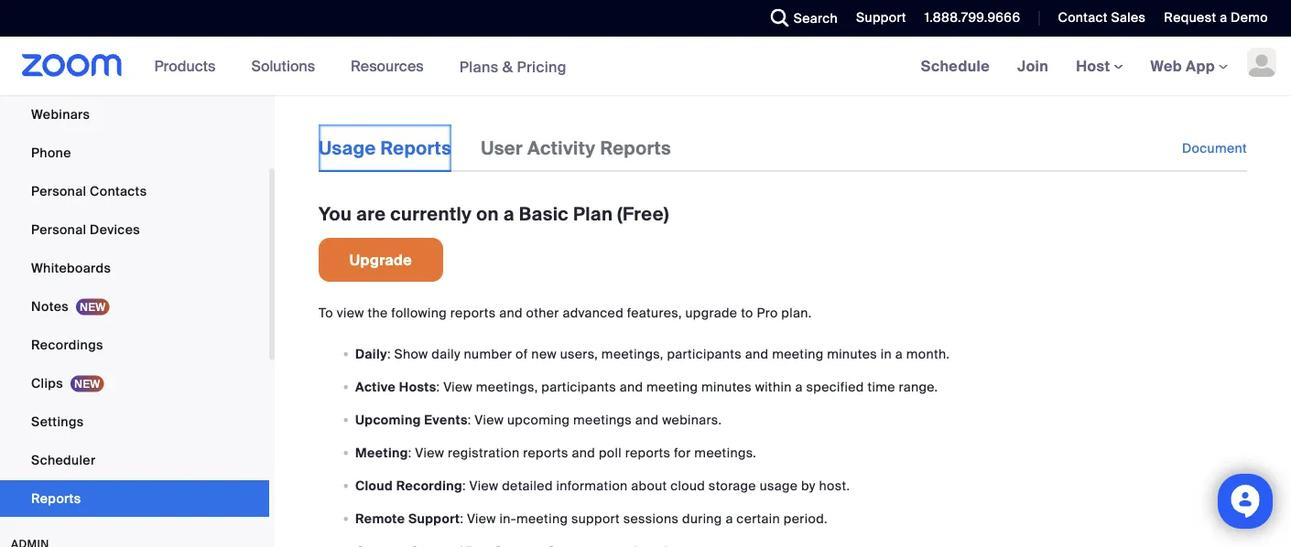 Task type: describe. For each thing, give the bounding box(es) containing it.
notes link
[[0, 289, 269, 325]]

usage
[[319, 137, 376, 160]]

recording
[[396, 478, 463, 495]]

: up recording
[[408, 445, 412, 462]]

specified
[[807, 379, 865, 396]]

1 horizontal spatial meeting
[[647, 379, 698, 396]]

plans & pricing
[[460, 57, 567, 76]]

upgrade
[[686, 305, 738, 322]]

show
[[395, 346, 428, 363]]

0 vertical spatial meeting
[[772, 346, 824, 363]]

storage
[[709, 478, 757, 495]]

view for support
[[467, 511, 496, 528]]

join
[[1018, 56, 1049, 76]]

&
[[503, 57, 513, 76]]

poll
[[599, 445, 622, 462]]

app
[[1187, 56, 1216, 76]]

the
[[368, 305, 388, 322]]

reports link
[[0, 481, 269, 518]]

and down daily : show daily number of new users, meetings, participants and meeting minutes in a month.
[[620, 379, 643, 396]]

plans
[[460, 57, 499, 76]]

users,
[[560, 346, 598, 363]]

and down active hosts : view meetings, participants and meeting minutes within a specified time range.
[[636, 412, 659, 429]]

cloud
[[355, 478, 393, 495]]

1 vertical spatial participants
[[542, 379, 617, 396]]

0 vertical spatial participants
[[667, 346, 742, 363]]

upgrade button
[[319, 238, 443, 282]]

remote
[[355, 511, 405, 528]]

pricing
[[517, 57, 567, 76]]

you are currently on a basic plan (free)
[[319, 202, 669, 226]]

to view the following reports and other advanced features, upgrade to pro plan.
[[319, 305, 812, 322]]

scheduler link
[[0, 443, 269, 479]]

schedule link
[[908, 37, 1004, 95]]

in-
[[500, 511, 517, 528]]

clips
[[31, 375, 63, 392]]

daily
[[432, 346, 461, 363]]

personal menu menu
[[0, 0, 269, 519]]

host
[[1077, 56, 1115, 76]]

of
[[516, 346, 528, 363]]

daily
[[355, 346, 388, 363]]

support
[[572, 511, 620, 528]]

contacts
[[90, 183, 147, 200]]

demo
[[1232, 9, 1269, 26]]

sales
[[1112, 9, 1147, 26]]

document link
[[1183, 125, 1248, 172]]

scheduler
[[31, 452, 96, 469]]

daily : show daily number of new users, meetings, participants and meeting minutes in a month.
[[355, 346, 951, 363]]

usage reports
[[319, 137, 452, 160]]

personal contacts link
[[0, 173, 269, 210]]

web
[[1151, 56, 1183, 76]]

1.888.799.9666
[[925, 9, 1021, 26]]

personal for personal contacts
[[31, 183, 86, 200]]

product information navigation
[[141, 37, 581, 97]]

webinars link
[[0, 96, 269, 133]]

by
[[802, 478, 816, 495]]

search button
[[757, 0, 843, 37]]

usage reports link
[[319, 125, 452, 172]]

webinars
[[31, 106, 90, 123]]

reports inside personal menu menu
[[31, 491, 81, 508]]

time
[[868, 379, 896, 396]]

reports for registration
[[523, 445, 569, 462]]

detailed
[[502, 478, 553, 495]]

web app
[[1151, 56, 1216, 76]]

upcoming
[[355, 412, 421, 429]]

: for events
[[468, 412, 471, 429]]

zoom logo image
[[22, 54, 122, 77]]

2 horizontal spatial reports
[[626, 445, 671, 462]]

document
[[1183, 140, 1248, 157]]

web app button
[[1151, 56, 1229, 76]]

about
[[632, 478, 668, 495]]

join link
[[1004, 37, 1063, 95]]

personal for personal devices
[[31, 221, 86, 238]]

user activity reports link
[[481, 125, 672, 172]]

period.
[[784, 511, 828, 528]]

other
[[526, 305, 560, 322]]

search
[[794, 10, 838, 27]]

view up recording
[[415, 445, 445, 462]]

1 horizontal spatial reports
[[381, 137, 452, 160]]

number
[[464, 346, 512, 363]]

new
[[532, 346, 557, 363]]

settings link
[[0, 404, 269, 441]]

clips link
[[0, 366, 269, 402]]

view
[[337, 305, 364, 322]]



Task type: locate. For each thing, give the bounding box(es) containing it.
personal up whiteboards
[[31, 221, 86, 238]]

contact sales
[[1059, 9, 1147, 26]]

1 horizontal spatial reports
[[523, 445, 569, 462]]

view left in-
[[467, 511, 496, 528]]

0 horizontal spatial participants
[[542, 379, 617, 396]]

meetings, up active hosts : view meetings, participants and meeting minutes within a specified time range.
[[602, 346, 664, 363]]

remote support : view in-meeting support sessions during a certain period.
[[355, 511, 828, 528]]

you
[[319, 202, 352, 226]]

1 horizontal spatial participants
[[667, 346, 742, 363]]

: down registration
[[463, 478, 466, 495]]

1.888.799.9666 button up schedule
[[911, 0, 1026, 37]]

1 vertical spatial support
[[409, 511, 460, 528]]

: for recording
[[463, 478, 466, 495]]

whiteboards link
[[0, 250, 269, 287]]

1.888.799.9666 button up schedule link
[[925, 9, 1021, 26]]

a right during
[[726, 511, 734, 528]]

meetings
[[574, 412, 632, 429]]

1 vertical spatial minutes
[[702, 379, 752, 396]]

personal inside personal devices link
[[31, 221, 86, 238]]

:
[[388, 346, 391, 363], [437, 379, 440, 396], [468, 412, 471, 429], [408, 445, 412, 462], [463, 478, 466, 495], [460, 511, 464, 528]]

month.
[[907, 346, 951, 363]]

2 horizontal spatial reports
[[601, 137, 672, 160]]

side navigation navigation
[[0, 0, 275, 548]]

meetings, down of on the bottom left of the page
[[476, 379, 538, 396]]

reports inside 'link'
[[601, 137, 672, 160]]

personal inside personal contacts link
[[31, 183, 86, 200]]

support link
[[843, 0, 911, 37], [857, 9, 907, 26]]

view for hosts
[[444, 379, 473, 396]]

banner containing products
[[0, 37, 1292, 97]]

: for support
[[460, 511, 464, 528]]

currently
[[391, 202, 472, 226]]

plan.
[[782, 305, 812, 322]]

view for events
[[475, 412, 504, 429]]

0 horizontal spatial meeting
[[517, 511, 568, 528]]

reports up about
[[626, 445, 671, 462]]

settings
[[31, 414, 84, 431]]

sessions
[[624, 511, 679, 528]]

information
[[557, 478, 628, 495]]

support
[[857, 9, 907, 26], [409, 511, 460, 528]]

resources button
[[351, 37, 432, 95]]

0 vertical spatial meetings,
[[602, 346, 664, 363]]

: for hosts
[[437, 379, 440, 396]]

0 horizontal spatial minutes
[[702, 379, 752, 396]]

personal down phone
[[31, 183, 86, 200]]

in
[[881, 346, 892, 363]]

view down daily
[[444, 379, 473, 396]]

view for recording
[[470, 478, 499, 495]]

features,
[[627, 305, 682, 322]]

0 vertical spatial personal
[[31, 183, 86, 200]]

: left show
[[388, 346, 391, 363]]

request
[[1165, 9, 1217, 26]]

0 horizontal spatial support
[[409, 511, 460, 528]]

on
[[477, 202, 499, 226]]

and up within
[[746, 346, 769, 363]]

0 horizontal spatial meetings,
[[476, 379, 538, 396]]

1.888.799.9666 button
[[911, 0, 1026, 37], [925, 9, 1021, 26]]

notes
[[31, 298, 69, 315]]

support right search
[[857, 9, 907, 26]]

plans & pricing link
[[460, 57, 567, 76], [460, 57, 567, 76]]

view up registration
[[475, 412, 504, 429]]

upgrade
[[350, 251, 412, 270]]

registration
[[448, 445, 520, 462]]

1 horizontal spatial minutes
[[827, 346, 878, 363]]

for
[[674, 445, 691, 462]]

and
[[499, 305, 523, 322], [746, 346, 769, 363], [620, 379, 643, 396], [636, 412, 659, 429], [572, 445, 596, 462]]

1 vertical spatial meeting
[[647, 379, 698, 396]]

are
[[356, 202, 386, 226]]

participants down the users,
[[542, 379, 617, 396]]

profile picture image
[[1248, 48, 1277, 77]]

banner
[[0, 37, 1292, 97]]

cloud
[[671, 478, 706, 495]]

0 horizontal spatial reports
[[31, 491, 81, 508]]

support down recording
[[409, 511, 460, 528]]

recordings link
[[0, 327, 269, 364]]

1 horizontal spatial support
[[857, 9, 907, 26]]

meetings navigation
[[908, 37, 1292, 97]]

1 vertical spatial personal
[[31, 221, 86, 238]]

reports down upcoming events : view upcoming meetings and webinars.
[[523, 445, 569, 462]]

plan
[[574, 202, 613, 226]]

0 vertical spatial minutes
[[827, 346, 878, 363]]

host.
[[820, 478, 850, 495]]

reports up currently
[[381, 137, 452, 160]]

0 horizontal spatial reports
[[451, 305, 496, 322]]

2 personal from the top
[[31, 221, 86, 238]]

pro
[[757, 305, 778, 322]]

range.
[[899, 379, 939, 396]]

reports up (free)
[[601, 137, 672, 160]]

meeting down daily : show daily number of new users, meetings, participants and meeting minutes in a month.
[[647, 379, 698, 396]]

user activity reports
[[481, 137, 672, 160]]

meeting down plan.
[[772, 346, 824, 363]]

advanced
[[563, 305, 624, 322]]

a right within
[[796, 379, 803, 396]]

following
[[392, 305, 447, 322]]

minutes left within
[[702, 379, 752, 396]]

(free)
[[618, 202, 669, 226]]

recordings
[[31, 337, 103, 354]]

devices
[[90, 221, 140, 238]]

contact
[[1059, 9, 1108, 26]]

usage
[[760, 478, 798, 495]]

active hosts : view meetings, participants and meeting minutes within a specified time range.
[[355, 379, 939, 396]]

: up registration
[[468, 412, 471, 429]]

meetings,
[[602, 346, 664, 363], [476, 379, 538, 396]]

view down registration
[[470, 478, 499, 495]]

cloud recording : view detailed information about cloud storage usage by host.
[[355, 478, 850, 495]]

reports for following
[[451, 305, 496, 322]]

during
[[683, 511, 723, 528]]

activity
[[528, 137, 596, 160]]

within
[[756, 379, 792, 396]]

: up events
[[437, 379, 440, 396]]

participants down upgrade
[[667, 346, 742, 363]]

: left in-
[[460, 511, 464, 528]]

resources
[[351, 56, 424, 76]]

tabs of report home tab list
[[319, 125, 701, 172]]

meeting
[[355, 445, 408, 462]]

2 horizontal spatial meeting
[[772, 346, 824, 363]]

personal devices
[[31, 221, 140, 238]]

whiteboards
[[31, 260, 111, 277]]

1 horizontal spatial meetings,
[[602, 346, 664, 363]]

solutions button
[[251, 37, 324, 95]]

and left poll
[[572, 445, 596, 462]]

personal contacts
[[31, 183, 147, 200]]

1 personal from the top
[[31, 183, 86, 200]]

a right on
[[504, 202, 515, 226]]

a right in
[[896, 346, 903, 363]]

upcoming events : view upcoming meetings and webinars.
[[355, 412, 722, 429]]

request a demo
[[1165, 9, 1269, 26]]

personal devices link
[[0, 212, 269, 248]]

and left other
[[499, 305, 523, 322]]

reports
[[381, 137, 452, 160], [601, 137, 672, 160], [31, 491, 81, 508]]

1 vertical spatial meetings,
[[476, 379, 538, 396]]

minutes left in
[[827, 346, 878, 363]]

meetings.
[[695, 445, 757, 462]]

0 vertical spatial support
[[857, 9, 907, 26]]

reports up number
[[451, 305, 496, 322]]

basic
[[519, 202, 569, 226]]

2 vertical spatial meeting
[[517, 511, 568, 528]]

minutes
[[827, 346, 878, 363], [702, 379, 752, 396]]

to
[[741, 305, 754, 322]]

personal
[[31, 183, 86, 200], [31, 221, 86, 238]]

events
[[424, 412, 468, 429]]

reports down scheduler
[[31, 491, 81, 508]]

user
[[481, 137, 523, 160]]

upcoming
[[508, 412, 570, 429]]

phone link
[[0, 135, 269, 171]]

a left demo
[[1221, 9, 1228, 26]]

meeting down detailed
[[517, 511, 568, 528]]



Task type: vqa. For each thing, say whether or not it's contained in the screenshot.
fourth menu item from the bottom of the Admin Menu menu
no



